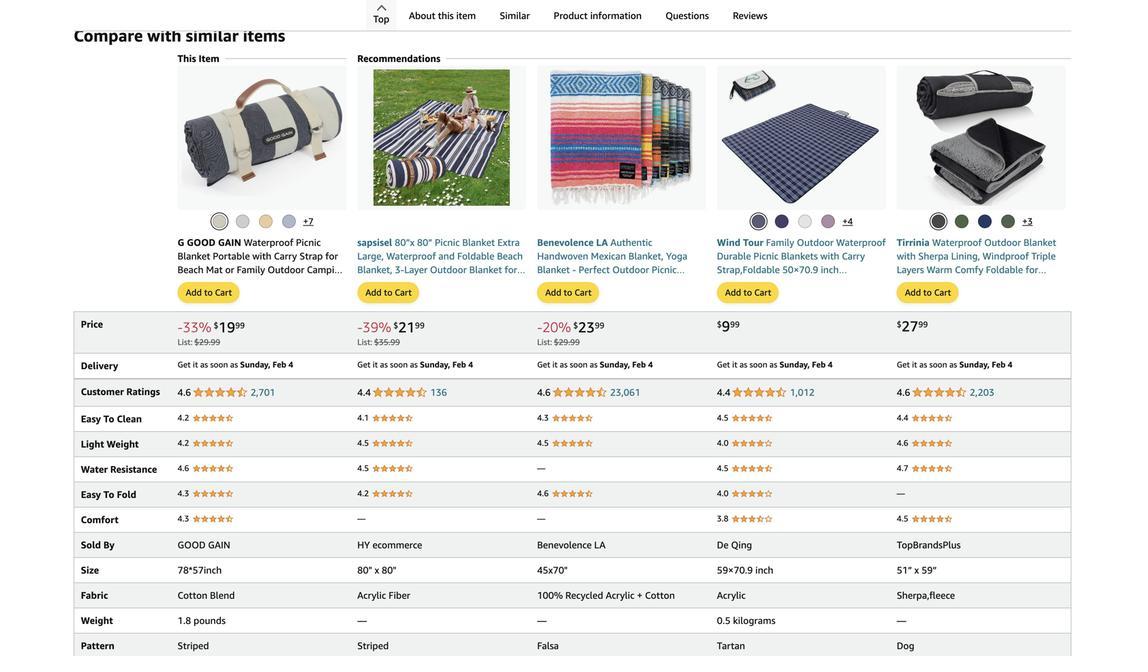 Task type: describe. For each thing, give the bounding box(es) containing it.
inch inside family outdoor waterproof durable picnic blankets with carry strap,foldable 50×70.9 inch sandproof beach mat for kids playground camping park hiking grass travelling (1, navy blue)
[[821, 264, 839, 275]]

sandproof
[[717, 278, 763, 289]]

to up travelling
[[744, 287, 752, 298]]

blanket, down authentic
[[629, 250, 664, 262]]

this item
[[178, 53, 219, 64]]

playground
[[717, 291, 766, 303]]

triple
[[1032, 250, 1056, 262]]

5 soon from the left
[[930, 360, 947, 369]]

cart for third add to cart "submit" from left
[[575, 287, 592, 298]]

3 add to cart submit from the left
[[538, 283, 599, 303]]

+7
[[303, 216, 314, 227]]

mat inside waterproof picnic blanket portable with carry strap for beach mat or family outdoor camping party, park blanket for grass park, hiking, travel, concerts (denim blue)
[[206, 264, 223, 275]]

picnic inside '80"x 80" picnic blanket extra large, waterproof and foldable beach blanket, 3-layer outdoor blanket for 6 to 8 adults, for camping, park, beach, grass, indoors…'
[[435, 237, 460, 248]]

grass, inside waterproof outdoor blanket with sherpa lining, windproof triple layers warm comfy foldable for camping stadium, beach, picnic, grass, concerts, car, dog, 51''x 59'' & 59''x 80''
[[1040, 278, 1066, 289]]

to left car,
[[923, 287, 932, 298]]

6 as from the left
[[590, 360, 598, 369]]

2 striped from the left
[[357, 640, 389, 652]]

2 as from the left
[[230, 360, 238, 369]]

picnic inside authentic handwoven mexican blanket, yoga blanket - perfect outdoor picnic blanket, camping blanket, equestrian saddle blanket, serape blanket 50x70 inches - sand, pack of 1
[[652, 264, 677, 275]]

park inside family outdoor waterproof durable picnic blankets with carry strap,foldable 50×70.9 inch sandproof beach mat for kids playground camping park hiking grass travelling (1, navy blue)
[[810, 291, 829, 303]]

4 sunday, from the left
[[780, 360, 810, 369]]

family inside waterproof picnic blanket portable with carry strap for beach mat or family outdoor camping party, park blanket for grass park, hiking, travel, concerts (denim blue)
[[237, 264, 265, 275]]

family inside family outdoor waterproof durable picnic blankets with carry strap,foldable 50×70.9 inch sandproof beach mat for kids playground camping park hiking grass travelling (1, navy blue)
[[766, 237, 794, 248]]

add for third add to cart "submit" from left
[[545, 287, 561, 298]]

1 feb from the left
[[273, 360, 286, 369]]

blanket inside waterproof outdoor blanket with sherpa lining, windproof triple layers warm comfy foldable for camping stadium, beach, picnic, grass, concerts, car, dog, 51''x 59'' & 59''x 80''
[[1024, 237, 1057, 248]]

4.1
[[357, 413, 369, 423]]

waterproof inside waterproof picnic blanket portable with carry strap for beach mat or family outdoor camping party, park blanket for grass park, hiking, travel, concerts (denim blue)
[[244, 237, 293, 248]]

1 get from the left
[[178, 360, 191, 369]]

dog
[[897, 640, 915, 652]]

$ 27 99
[[897, 318, 928, 335]]

99 inside $ 27 99
[[918, 320, 928, 329]]

cart for second add to cart "submit"
[[395, 287, 412, 298]]

fold
[[117, 489, 136, 500]]

beach inside family outdoor waterproof durable picnic blankets with carry strap,foldable 50×70.9 inch sandproof beach mat for kids playground camping park hiking grass travelling (1, navy blue)
[[765, 278, 791, 289]]

top
[[373, 13, 389, 25]]

27
[[902, 318, 918, 335]]

tirrinia
[[897, 237, 932, 248]]

picnic,
[[1010, 278, 1037, 289]]

23
[[578, 319, 595, 336]]

ecommerce
[[373, 539, 422, 551]]

5 add to cart submit from the left
[[898, 283, 958, 303]]

4 feb from the left
[[812, 360, 826, 369]]

1 80" from the left
[[357, 565, 372, 576]]

sherpa
[[918, 250, 949, 262]]

tour
[[743, 237, 764, 248]]

4.2 for easy to clean
[[178, 413, 189, 423]]

ratings
[[126, 386, 160, 397]]

grass, inside '80"x 80" picnic blanket extra large, waterproof and foldable beach blanket, 3-layer outdoor blanket for 6 to 8 adults, for camping, park, beach, grass, indoors…'
[[357, 291, 383, 303]]

cart for 5th add to cart "submit" from left
[[934, 287, 951, 298]]

5 sunday, from the left
[[959, 360, 990, 369]]

camping inside waterproof outdoor blanket with sherpa lining, windproof triple layers warm comfy foldable for camping stadium, beach, picnic, grass, concerts, car, dog, 51''x 59'' & 59''x 80''
[[897, 278, 935, 289]]

grass inside waterproof picnic blanket portable with carry strap for beach mat or family outdoor camping party, park blanket for grass park, hiking, travel, concerts (denim blue)
[[277, 278, 301, 289]]

1.8
[[178, 615, 191, 626]]

acrylic for acrylic
[[717, 590, 746, 601]]

mexican
[[591, 250, 626, 262]]

- for 21
[[357, 319, 363, 335]]

$29.99 for 23
[[554, 337, 580, 347]]

sold
[[81, 539, 101, 551]]

inches
[[537, 305, 564, 316]]

136
[[430, 387, 447, 398]]

resistance
[[110, 464, 157, 475]]

80"x
[[395, 237, 415, 248]]

59''x
[[1032, 291, 1053, 303]]

0 vertical spatial 4.3
[[537, 413, 549, 423]]

add for 4th add to cart "submit"
[[725, 287, 741, 298]]

4 soon from the left
[[750, 360, 768, 369]]

blanket, up serape
[[616, 278, 651, 289]]

3.8
[[717, 514, 729, 523]]

5 as from the left
[[560, 360, 568, 369]]

this
[[438, 10, 454, 21]]

to left "clean"
[[103, 413, 114, 425]]

for right strap
[[325, 250, 338, 262]]

5 4 from the left
[[1008, 360, 1013, 369]]

4 get it as soon as sunday, feb 4 from the left
[[717, 360, 833, 369]]

3 4 from the left
[[648, 360, 653, 369]]

comfort
[[81, 514, 119, 525]]

layers
[[897, 264, 924, 275]]

2 80" from the left
[[382, 565, 397, 576]]

beach inside waterproof picnic blanket portable with carry strap for beach mat or family outdoor camping party, park blanket for grass park, hiking, travel, concerts (denim blue)
[[178, 264, 204, 275]]

5 get it as soon as sunday, feb 4 from the left
[[897, 360, 1013, 369]]

59×70.9 inch
[[717, 565, 774, 576]]

cart for 4th add to cart "submit"
[[754, 287, 772, 298]]

9 as from the left
[[920, 360, 927, 369]]

$35.99
[[374, 337, 400, 347]]

x for 80"
[[375, 565, 379, 576]]

99 inside $ 9 99
[[730, 320, 740, 329]]

50×70.9
[[782, 264, 818, 275]]

about
[[409, 10, 435, 21]]

3 get from the left
[[537, 360, 550, 369]]

add for 5th add to cart "submit" from the right
[[186, 287, 202, 298]]

$ for 23
[[573, 321, 578, 330]]

3 as from the left
[[380, 360, 388, 369]]

4 it from the left
[[732, 360, 738, 369]]

100%
[[537, 590, 563, 601]]

blankets
[[781, 250, 818, 262]]

4.0 for light weight
[[717, 438, 729, 448]]

to left fold on the bottom left
[[103, 489, 114, 500]]

+7 link
[[303, 213, 314, 230]]

8
[[369, 278, 375, 289]]

handwoven
[[537, 250, 588, 262]]

- for 19
[[178, 319, 183, 335]]

size
[[81, 565, 99, 576]]

80" x 80"
[[357, 565, 397, 576]]

windproof
[[983, 250, 1029, 262]]

outdoor inside family outdoor waterproof durable picnic blankets with carry strap,foldable 50×70.9 inch sandproof beach mat for kids playground camping park hiking grass travelling (1, navy blue)
[[797, 237, 834, 248]]

blue) for navy
[[799, 305, 822, 316]]

to right "party,"
[[204, 287, 213, 298]]

for up concerts
[[262, 278, 275, 289]]

$ for 21
[[394, 321, 398, 330]]

blanket down or
[[227, 278, 260, 289]]

for inside family outdoor waterproof durable picnic blankets with carry strap,foldable 50×70.9 inch sandproof beach mat for kids playground camping park hiking grass travelling (1, navy blue)
[[813, 278, 825, 289]]

1 vertical spatial gain
[[208, 539, 230, 551]]

easy to fold
[[81, 489, 136, 500]]

8 as from the left
[[770, 360, 778, 369]]

outdoor inside authentic handwoven mexican blanket, yoga blanket - perfect outdoor picnic blanket, camping blanket, equestrian saddle blanket, serape blanket 50x70 inches - sand, pack of 1
[[612, 264, 649, 275]]

1 add to cart submit from the left
[[178, 283, 239, 303]]

0 vertical spatial good
[[187, 237, 216, 248]]

80"x 80" picnic blanket extra large, waterproof and foldable beach blanket, 3-layer outdoor blanket for 6 to 8 adults, for camping, park, beach, grass, indoors…
[[357, 237, 525, 303]]

qing
[[731, 539, 752, 551]]

travel,
[[210, 291, 239, 303]]

blanket, inside '80"x 80" picnic blanket extra large, waterproof and foldable beach blanket, 3-layer outdoor blanket for 6 to 8 adults, for camping, park, beach, grass, indoors…'
[[357, 264, 393, 275]]

2,203
[[970, 387, 995, 398]]

party,
[[178, 278, 203, 289]]

park, inside '80"x 80" picnic blanket extra large, waterproof and foldable beach blanket, 3-layer outdoor blanket for 6 to 8 adults, for camping, park, beach, grass, indoors…'
[[468, 278, 490, 289]]

51" x 59"
[[897, 565, 937, 576]]

good gain
[[178, 539, 230, 551]]

1 benevolence from the top
[[537, 237, 594, 248]]

$ for 19
[[214, 321, 218, 330]]

benevolence la authentic handwoven mexican blanket, yoga blanket - perfect outdoor picnic blanket, camping blanket, equestrian saddle blanket, serape blanket 50x70 inches - coral, pack of 1 image
[[546, 65, 698, 210]]

wind tour
[[717, 237, 766, 248]]

waterproof inside waterproof outdoor blanket with sherpa lining, windproof triple layers warm comfy foldable for camping stadium, beach, picnic, grass, concerts, car, dog, 51''x 59'' & 59''x 80''
[[932, 237, 982, 248]]

(denim
[[282, 291, 313, 303]]

camping inside waterproof picnic blanket portable with carry strap for beach mat or family outdoor camping party, park blanket for grass park, hiking, travel, concerts (denim blue)
[[307, 264, 346, 275]]

blanket up the 1 on the right of page
[[639, 291, 672, 303]]

1 benevolence la from the top
[[537, 237, 611, 248]]

add for second add to cart "submit"
[[366, 287, 382, 298]]

with inside family outdoor waterproof durable picnic blankets with carry strap,foldable 50×70.9 inch sandproof beach mat for kids playground camping park hiking grass travelling (1, navy blue)
[[821, 250, 840, 262]]

sapsisel 80"x 80" picnic blanket extra large, waterproof and foldable beach blanket, 3-layer outdoor blanket for 6 to 8 adults, for camping, park, beach, grass, indoors… image
[[370, 65, 514, 210]]

with inside waterproof outdoor blanket with sherpa lining, windproof triple layers warm comfy foldable for camping stadium, beach, picnic, grass, concerts, car, dog, 51''x 59'' & 59''x 80''
[[897, 250, 916, 262]]

to inside '80"x 80" picnic blanket extra large, waterproof and foldable beach blanket, 3-layer outdoor blanket for 6 to 8 adults, for camping, park, beach, grass, indoors…'
[[357, 278, 367, 289]]

2 get it as soon as sunday, feb 4 from the left
[[357, 360, 473, 369]]

easy for easy to clean
[[81, 413, 101, 425]]

wind tour family outdoor waterproof durable picnic blankets with carry strap,foldable 50×70.9 inch sandproof beach mat for kids playground camping park hiking grass travelling (1, navy blue) image
[[718, 65, 886, 210]]

1 sunday, from the left
[[240, 360, 270, 369]]

similar
[[500, 10, 530, 21]]

to up inches
[[564, 287, 572, 298]]

blanket down extra
[[469, 264, 502, 275]]

recommendations
[[357, 53, 441, 64]]

blanket, up saddle
[[537, 278, 572, 289]]

- down handwoven
[[572, 264, 576, 275]]

4 add to cart submit from the left
[[718, 283, 778, 303]]

blanket left extra
[[462, 237, 495, 248]]

sherpa,fleece
[[897, 590, 955, 601]]

this
[[178, 53, 196, 64]]

2 acrylic from the left
[[606, 590, 635, 601]]

for left 6
[[505, 264, 517, 275]]

with up the this
[[147, 25, 181, 45]]

list: for 19
[[178, 337, 193, 347]]

travelling
[[717, 305, 759, 316]]

dog,
[[958, 291, 978, 303]]

add for 5th add to cart "submit" from left
[[905, 287, 921, 298]]

light
[[81, 439, 104, 450]]

sapsisel
[[357, 237, 395, 248]]

x for 51"
[[915, 565, 919, 576]]

hy
[[357, 539, 370, 551]]

+
[[637, 590, 643, 601]]

comfy
[[955, 264, 984, 275]]

0.5
[[717, 615, 731, 626]]

0.5 kilograms
[[717, 615, 776, 626]]

items
[[243, 25, 285, 45]]

$ inside $ 9 99
[[717, 320, 722, 329]]

for down "layer"
[[410, 278, 422, 289]]

blue) for (denim
[[315, 291, 337, 303]]

-33% $ 19 99
[[178, 319, 245, 336]]

pounds
[[194, 615, 226, 626]]

list: for 21
[[357, 337, 372, 347]]

to right 8
[[384, 287, 393, 298]]

4.4 for 1,012
[[717, 387, 731, 398]]

9
[[722, 318, 730, 335]]

4.4 for 136
[[357, 387, 371, 398]]

+3
[[1023, 216, 1033, 227]]

beach, inside waterproof outdoor blanket with sherpa lining, windproof triple layers warm comfy foldable for camping stadium, beach, picnic, grass, concerts, car, dog, 51''x 59'' & 59''x 80''
[[979, 278, 1007, 289]]

-39% $ 21 99
[[357, 319, 425, 336]]

acrylic for acrylic fiber
[[357, 590, 386, 601]]

3 add to cart from the left
[[545, 287, 592, 298]]

2 benevolence from the top
[[537, 539, 592, 551]]

lining,
[[951, 250, 980, 262]]

information
[[590, 10, 642, 21]]

3 sunday, from the left
[[600, 360, 630, 369]]

1 add to cart from the left
[[186, 287, 232, 298]]

product information
[[554, 10, 642, 21]]

blanket down handwoven
[[537, 264, 570, 275]]



Task type: vqa. For each thing, say whether or not it's contained in the screenshot.


Task type: locate. For each thing, give the bounding box(es) containing it.
sunday, up 23,061
[[600, 360, 630, 369]]

mat inside family outdoor waterproof durable picnic blankets with carry strap,foldable 50×70.9 inch sandproof beach mat for kids playground camping park hiking grass travelling (1, navy blue)
[[793, 278, 810, 289]]

clean
[[117, 413, 142, 425]]

51''x
[[981, 291, 1002, 303]]

wind
[[717, 237, 741, 248]]

easy
[[81, 413, 101, 425], [81, 489, 101, 500]]

add to cart down 3-
[[366, 287, 412, 298]]

park
[[205, 278, 224, 289], [810, 291, 829, 303]]

2 cart from the left
[[395, 287, 412, 298]]

2 list: from the left
[[357, 337, 372, 347]]

- inside -20% $ 23 99
[[537, 319, 542, 335]]

g good gain waterproof picnic blanket portable with carry strap for beach mat or family outdoor camping party, park blanket for grass park, hiking, travel, concerts (denim blue) image
[[178, 75, 347, 201]]

0 horizontal spatial list: $29.99
[[178, 337, 220, 347]]

it
[[193, 360, 198, 369], [373, 360, 378, 369], [553, 360, 558, 369], [732, 360, 738, 369], [912, 360, 917, 369]]

easy for easy to fold
[[81, 489, 101, 500]]

cotton down 78*57inch
[[178, 590, 207, 601]]

get it as soon as sunday, feb 4 down 19
[[178, 360, 293, 369]]

sand,
[[573, 305, 597, 316]]

99 for 21
[[415, 321, 425, 330]]

$ inside $ 27 99
[[897, 320, 902, 329]]

waterproof up 'lining,'
[[932, 237, 982, 248]]

add left indoors…
[[366, 287, 382, 298]]

1 4 from the left
[[289, 360, 293, 369]]

2 4.0 from the top
[[717, 489, 729, 498]]

1 horizontal spatial acrylic
[[606, 590, 635, 601]]

blue)
[[315, 291, 337, 303], [799, 305, 822, 316]]

0 vertical spatial grass
[[277, 278, 301, 289]]

0 horizontal spatial cotton
[[178, 590, 207, 601]]

1 $29.99 from the left
[[194, 337, 220, 347]]

3 get it as soon as sunday, feb 4 from the left
[[537, 360, 653, 369]]

carry inside family outdoor waterproof durable picnic blankets with carry strap,foldable 50×70.9 inch sandproof beach mat for kids playground camping park hiking grass travelling (1, navy blue)
[[842, 250, 865, 262]]

5 get from the left
[[897, 360, 910, 369]]

list: $29.99 for 23
[[537, 337, 580, 347]]

1 horizontal spatial beach
[[497, 250, 523, 262]]

park down kids
[[810, 291, 829, 303]]

add to cart down or
[[186, 287, 232, 298]]

sunday, up 136
[[420, 360, 450, 369]]

5 it from the left
[[912, 360, 917, 369]]

as down the 21
[[410, 360, 418, 369]]

1 horizontal spatial park,
[[468, 278, 490, 289]]

0 vertical spatial blue)
[[315, 291, 337, 303]]

2 feb from the left
[[452, 360, 466, 369]]

concerts,
[[897, 291, 937, 303]]

cart up (1,
[[754, 287, 772, 298]]

1 as from the left
[[200, 360, 208, 369]]

list: $29.99
[[178, 337, 220, 347], [537, 337, 580, 347]]

4 as from the left
[[410, 360, 418, 369]]

benevolence la up handwoven
[[537, 237, 611, 248]]

1 get it as soon as sunday, feb 4 from the left
[[178, 360, 293, 369]]

with inside waterproof picnic blanket portable with carry strap for beach mat or family outdoor camping party, park blanket for grass park, hiking, travel, concerts (denim blue)
[[252, 250, 271, 262]]

picnic up and on the left top of the page
[[435, 237, 460, 248]]

1 vertical spatial benevolence
[[537, 539, 592, 551]]

- down hiking,
[[178, 319, 183, 335]]

—
[[537, 463, 545, 473], [897, 489, 905, 498], [357, 514, 366, 523], [537, 514, 545, 523], [357, 615, 367, 626], [537, 615, 547, 626], [897, 615, 906, 626]]

4.0
[[717, 438, 729, 448], [717, 489, 729, 498]]

questions
[[666, 10, 709, 21]]

2 $29.99 from the left
[[554, 337, 580, 347]]

$ up $35.99
[[394, 321, 398, 330]]

hiking
[[832, 291, 860, 303]]

park, inside waterproof picnic blanket portable with carry strap for beach mat or family outdoor camping party, park blanket for grass park, hiking, travel, concerts (denim blue)
[[303, 278, 325, 289]]

add up inches
[[545, 287, 561, 298]]

add up 80''
[[905, 287, 921, 298]]

1 horizontal spatial beach,
[[979, 278, 1007, 289]]

acrylic left + on the right bottom of the page
[[606, 590, 635, 601]]

1 vertical spatial weight
[[81, 615, 113, 626]]

easy to clean
[[81, 413, 142, 425]]

picnic
[[296, 237, 321, 248], [435, 237, 460, 248], [754, 250, 779, 262], [652, 264, 677, 275]]

1 vertical spatial 4.2
[[178, 438, 189, 448]]

99 down indoors…
[[415, 321, 425, 330]]

2 list: $29.99 from the left
[[537, 337, 580, 347]]

beach up "party,"
[[178, 264, 204, 275]]

picnic inside family outdoor waterproof durable picnic blankets with carry strap,foldable 50×70.9 inch sandproof beach mat for kids playground camping park hiking grass travelling (1, navy blue)
[[754, 250, 779, 262]]

beach
[[497, 250, 523, 262], [178, 264, 204, 275], [765, 278, 791, 289]]

3 it from the left
[[553, 360, 558, 369]]

list: $29.99 down 33%
[[178, 337, 220, 347]]

1 horizontal spatial x
[[915, 565, 919, 576]]

$29.99 for 19
[[194, 337, 220, 347]]

grass
[[277, 278, 301, 289], [862, 291, 886, 303]]

99 inside -33% $ 19 99
[[235, 321, 245, 330]]

1 vertical spatial mat
[[793, 278, 810, 289]]

$ right 33%
[[214, 321, 218, 330]]

2 vertical spatial beach
[[765, 278, 791, 289]]

0 vertical spatial 4.2
[[178, 413, 189, 423]]

80''
[[897, 305, 912, 316]]

beach inside '80"x 80" picnic blanket extra large, waterproof and foldable beach blanket, 3-layer outdoor blanket for 6 to 8 adults, for camping, park, beach, grass, indoors…'
[[497, 250, 523, 262]]

1 vertical spatial grass,
[[357, 291, 383, 303]]

2 horizontal spatial list:
[[537, 337, 552, 347]]

camping,
[[425, 278, 466, 289]]

add to cart submit down warm
[[898, 283, 958, 303]]

1 horizontal spatial list: $29.99
[[537, 337, 580, 347]]

$ down sand, on the top right of page
[[573, 321, 578, 330]]

hiking,
[[178, 291, 208, 303]]

get down list: $35.99 in the left bottom of the page
[[357, 360, 371, 369]]

19
[[218, 319, 235, 336]]

0 horizontal spatial park,
[[303, 278, 325, 289]]

1 4.0 from the top
[[717, 438, 729, 448]]

kilograms
[[733, 615, 776, 626]]

99 down pack on the right of the page
[[595, 321, 605, 330]]

strap,foldable
[[717, 264, 780, 275]]

fabric
[[81, 590, 108, 601]]

to left 8
[[357, 278, 367, 289]]

recycled
[[565, 590, 603, 601]]

1 vertical spatial blue)
[[799, 305, 822, 316]]

4.3 for comfort
[[178, 514, 189, 523]]

striped
[[178, 640, 209, 652], [357, 640, 389, 652]]

park inside waterproof picnic blanket portable with carry strap for beach mat or family outdoor camping party, park blanket for grass park, hiking, travel, concerts (denim blue)
[[205, 278, 224, 289]]

3 acrylic from the left
[[717, 590, 746, 601]]

adults,
[[377, 278, 407, 289]]

0 horizontal spatial foldable
[[457, 250, 495, 262]]

item
[[199, 53, 219, 64]]

about this item
[[409, 10, 476, 21]]

blanket
[[462, 237, 495, 248], [1024, 237, 1057, 248], [178, 250, 210, 262], [469, 264, 502, 275], [537, 264, 570, 275], [227, 278, 260, 289], [639, 291, 672, 303]]

outdoor up blankets
[[797, 237, 834, 248]]

4.2 for light weight
[[178, 438, 189, 448]]

1 beach, from the left
[[492, 278, 521, 289]]

50x70
[[674, 291, 701, 303]]

0 horizontal spatial carry
[[274, 250, 297, 262]]

topbrandsplus
[[897, 539, 961, 551]]

tirrinia waterproof outdoor blanket with sherpa lining, windproof triple layers warm comfy foldable for camping stadium, sports, picnic, grass, concerts, pet, 51''x 59'' - machine washable image
[[912, 65, 1051, 210]]

grass inside family outdoor waterproof durable picnic blankets with carry strap,foldable 50×70.9 inch sandproof beach mat for kids playground camping park hiking grass travelling (1, navy blue)
[[862, 291, 886, 303]]

get
[[178, 360, 191, 369], [357, 360, 371, 369], [537, 360, 550, 369], [717, 360, 730, 369], [897, 360, 910, 369]]

- inside -39% $ 21 99
[[357, 319, 363, 335]]

0 horizontal spatial grass,
[[357, 291, 383, 303]]

2 horizontal spatial beach
[[765, 278, 791, 289]]

soon
[[210, 360, 228, 369], [390, 360, 408, 369], [570, 360, 588, 369], [750, 360, 768, 369], [930, 360, 947, 369]]

as down 33%
[[200, 360, 208, 369]]

serape
[[607, 291, 637, 303]]

3 add from the left
[[545, 287, 561, 298]]

10 as from the left
[[949, 360, 957, 369]]

2 benevolence la from the top
[[537, 539, 606, 551]]

family up blankets
[[766, 237, 794, 248]]

0 vertical spatial park
[[205, 278, 224, 289]]

&
[[1022, 291, 1029, 303]]

6
[[520, 264, 525, 275]]

1 add from the left
[[186, 287, 202, 298]]

0 horizontal spatial inch
[[756, 565, 774, 576]]

beach, down 6
[[492, 278, 521, 289]]

sunday, up 2,203
[[959, 360, 990, 369]]

0 vertical spatial benevolence
[[537, 237, 594, 248]]

x
[[375, 565, 379, 576], [915, 565, 919, 576]]

list: down 39%
[[357, 337, 372, 347]]

and
[[439, 250, 455, 262]]

+4
[[843, 216, 853, 227]]

1 horizontal spatial cotton
[[645, 590, 675, 601]]

4 get from the left
[[717, 360, 730, 369]]

2 it from the left
[[373, 360, 378, 369]]

2 soon from the left
[[390, 360, 408, 369]]

waterproof down +4 link
[[836, 237, 886, 248]]

authentic
[[611, 237, 653, 248]]

park, up "(denim"
[[303, 278, 325, 289]]

1 horizontal spatial striped
[[357, 640, 389, 652]]

benevolence la up "45x70""
[[537, 539, 606, 551]]

as down 19
[[230, 360, 238, 369]]

price
[[81, 319, 103, 330]]

1 horizontal spatial 80"
[[382, 565, 397, 576]]

1 vertical spatial inch
[[756, 565, 774, 576]]

2 add to cart submit from the left
[[358, 283, 419, 303]]

it down $ 27 99
[[912, 360, 917, 369]]

family outdoor waterproof durable picnic blankets with carry strap,foldable 50×70.9 inch sandproof beach mat for kids playground camping park hiking grass travelling (1, navy blue)
[[717, 237, 886, 316]]

- up list: $35.99 in the left bottom of the page
[[357, 319, 363, 335]]

list: for 23
[[537, 337, 552, 347]]

Add to Cart submit
[[178, 283, 239, 303], [358, 283, 419, 303], [538, 283, 599, 303], [718, 283, 778, 303], [898, 283, 958, 303]]

1,012
[[790, 387, 815, 398]]

1 x from the left
[[375, 565, 379, 576]]

0 vertical spatial la
[[596, 237, 608, 248]]

outdoor inside waterproof outdoor blanket with sherpa lining, windproof triple layers warm comfy foldable for camping stadium, beach, picnic, grass, concerts, car, dog, 51''x 59'' & 59''x 80''
[[984, 237, 1021, 248]]

$ down travelling
[[717, 320, 722, 329]]

strap
[[300, 250, 323, 262]]

1 vertical spatial family
[[237, 264, 265, 275]]

1 list: $29.99 from the left
[[178, 337, 220, 347]]

beach, inside '80"x 80" picnic blanket extra large, waterproof and foldable beach blanket, 3-layer outdoor blanket for 6 to 8 adults, for camping, park, beach, grass, indoors…'
[[492, 278, 521, 289]]

1 vertical spatial beach
[[178, 264, 204, 275]]

3 cart from the left
[[575, 287, 592, 298]]

la up 100% recycled acrylic + cotton
[[594, 539, 606, 551]]

0 horizontal spatial grass
[[277, 278, 301, 289]]

4 add to cart from the left
[[725, 287, 772, 298]]

blanket, up sand, on the top right of page
[[569, 291, 604, 303]]

1 vertical spatial easy
[[81, 489, 101, 500]]

waterproof up "layer"
[[386, 250, 436, 262]]

4.4 up 4.1
[[357, 387, 371, 398]]

2,701
[[251, 387, 275, 398]]

(1,
[[762, 305, 773, 316]]

grass up "(denim"
[[277, 278, 301, 289]]

0 horizontal spatial beach
[[178, 264, 204, 275]]

1 vertical spatial good
[[178, 539, 206, 551]]

1
[[634, 305, 640, 316]]

beach, up 51''x
[[979, 278, 1007, 289]]

4 add from the left
[[725, 287, 741, 298]]

2 vertical spatial 4.2
[[357, 489, 369, 498]]

carry inside waterproof picnic blanket portable with carry strap for beach mat or family outdoor camping party, park blanket for grass park, hiking, travel, concerts (denim blue)
[[274, 250, 297, 262]]

4 cart from the left
[[754, 287, 772, 298]]

foldable inside waterproof outdoor blanket with sherpa lining, windproof triple layers warm comfy foldable for camping stadium, beach, picnic, grass, concerts, car, dog, 51''x 59'' & 59''x 80''
[[986, 264, 1023, 275]]

easy up light
[[81, 413, 101, 425]]

cart down warm
[[934, 287, 951, 298]]

cart
[[215, 287, 232, 298], [395, 287, 412, 298], [575, 287, 592, 298], [754, 287, 772, 298], [934, 287, 951, 298]]

2 4 from the left
[[468, 360, 473, 369]]

$29.99 down -33% $ 19 99
[[194, 337, 220, 347]]

foldable down windproof
[[986, 264, 1023, 275]]

1 acrylic from the left
[[357, 590, 386, 601]]

2 horizontal spatial acrylic
[[717, 590, 746, 601]]

0 horizontal spatial 80"
[[357, 565, 372, 576]]

cart down or
[[215, 287, 232, 298]]

99 down travelling
[[730, 320, 740, 329]]

0 horizontal spatial striped
[[178, 640, 209, 652]]

list: down 20%
[[537, 337, 552, 347]]

it down list: $35.99 in the left bottom of the page
[[373, 360, 378, 369]]

$ 9 99
[[717, 318, 740, 335]]

1 vertical spatial benevolence la
[[537, 539, 606, 551]]

1 striped from the left
[[178, 640, 209, 652]]

add to cart up travelling
[[725, 287, 772, 298]]

acrylic down 80" x 80"
[[357, 590, 386, 601]]

stadium,
[[938, 278, 977, 289]]

4.4
[[357, 387, 371, 398], [717, 387, 731, 398], [897, 413, 909, 423]]

1 horizontal spatial $29.99
[[554, 337, 580, 347]]

blue) inside waterproof picnic blanket portable with carry strap for beach mat or family outdoor camping party, park blanket for grass park, hiking, travel, concerts (denim blue)
[[315, 291, 337, 303]]

21
[[398, 319, 415, 336]]

add left travel,
[[186, 287, 202, 298]]

as down car,
[[949, 360, 957, 369]]

1 vertical spatial foldable
[[986, 264, 1023, 275]]

4.0 for easy to fold
[[717, 489, 729, 498]]

customer ratings
[[81, 386, 160, 397]]

1 vertical spatial grass
[[862, 291, 886, 303]]

99 down travel,
[[235, 321, 245, 330]]

1 vertical spatial 4.0
[[717, 489, 729, 498]]

or
[[225, 264, 234, 275]]

1 horizontal spatial foldable
[[986, 264, 1023, 275]]

2 park, from the left
[[468, 278, 490, 289]]

outdoor inside waterproof picnic blanket portable with carry strap for beach mat or family outdoor camping party, park blanket for grass park, hiking, travel, concerts (denim blue)
[[268, 264, 304, 275]]

get it as soon as sunday, feb 4 down 23
[[537, 360, 653, 369]]

3 feb from the left
[[632, 360, 646, 369]]

99 inside -20% $ 23 99
[[595, 321, 605, 330]]

grass right hiking
[[862, 291, 886, 303]]

$ inside -33% $ 19 99
[[214, 321, 218, 330]]

warm
[[927, 264, 953, 275]]

2 sunday, from the left
[[420, 360, 450, 369]]

0 vertical spatial foldable
[[457, 250, 495, 262]]

for up picnic,
[[1026, 264, 1038, 275]]

get it as soon as sunday, feb 4 up 2,203
[[897, 360, 1013, 369]]

navy
[[775, 305, 797, 316]]

0 vertical spatial easy
[[81, 413, 101, 425]]

1 cotton from the left
[[178, 590, 207, 601]]

easy down water
[[81, 489, 101, 500]]

$ inside -39% $ 21 99
[[394, 321, 398, 330]]

0 horizontal spatial mat
[[206, 264, 223, 275]]

0 horizontal spatial park
[[205, 278, 224, 289]]

99 inside -39% $ 21 99
[[415, 321, 425, 330]]

list: $29.99 for 19
[[178, 337, 220, 347]]

1 vertical spatial park
[[810, 291, 829, 303]]

1 horizontal spatial park
[[810, 291, 829, 303]]

list: down 33%
[[178, 337, 193, 347]]

0 vertical spatial gain
[[218, 237, 241, 248]]

80"
[[357, 565, 372, 576], [382, 565, 397, 576]]

1 horizontal spatial family
[[766, 237, 794, 248]]

large,
[[357, 250, 384, 262]]

2 add to cart from the left
[[366, 287, 412, 298]]

1 soon from the left
[[210, 360, 228, 369]]

striped down acrylic fiber
[[357, 640, 389, 652]]

1 list: from the left
[[178, 337, 193, 347]]

0 vertical spatial grass,
[[1040, 278, 1066, 289]]

outdoor down mexican
[[612, 264, 649, 275]]

1 cart from the left
[[215, 287, 232, 298]]

4.3
[[537, 413, 549, 423], [178, 489, 189, 498], [178, 514, 189, 523]]

0 horizontal spatial beach,
[[492, 278, 521, 289]]

beach down extra
[[497, 250, 523, 262]]

list:
[[178, 337, 193, 347], [357, 337, 372, 347], [537, 337, 552, 347]]

carry left strap
[[274, 250, 297, 262]]

similar
[[186, 25, 239, 45]]

de qing
[[717, 539, 752, 551]]

2 get from the left
[[357, 360, 371, 369]]

x up acrylic fiber
[[375, 565, 379, 576]]

1 park, from the left
[[303, 278, 325, 289]]

weight
[[107, 439, 139, 450], [81, 615, 113, 626]]

1 horizontal spatial mat
[[793, 278, 810, 289]]

outdoor inside '80"x 80" picnic blanket extra large, waterproof and foldable beach blanket, 3-layer outdoor blanket for 6 to 8 adults, for camping, park, beach, grass, indoors…'
[[430, 264, 467, 275]]

2 carry from the left
[[842, 250, 865, 262]]

get it as soon as sunday, feb 4 up 1,012
[[717, 360, 833, 369]]

1 horizontal spatial blue)
[[799, 305, 822, 316]]

benevolence up handwoven
[[537, 237, 594, 248]]

0 vertical spatial family
[[766, 237, 794, 248]]

2 add from the left
[[366, 287, 382, 298]]

picnic inside waterproof picnic blanket portable with carry strap for beach mat or family outdoor camping party, park blanket for grass park, hiking, travel, concerts (denim blue)
[[296, 237, 321, 248]]

1 vertical spatial 4.3
[[178, 489, 189, 498]]

-20% $ 23 99
[[537, 319, 605, 336]]

with
[[147, 25, 181, 45], [252, 250, 271, 262], [821, 250, 840, 262], [897, 250, 916, 262]]

sunday, up 1,012
[[780, 360, 810, 369]]

waterproof inside family outdoor waterproof durable picnic blankets with carry strap,foldable 50×70.9 inch sandproof beach mat for kids playground camping park hiking grass travelling (1, navy blue)
[[836, 237, 886, 248]]

car,
[[940, 291, 956, 303]]

0 horizontal spatial x
[[375, 565, 379, 576]]

0 vertical spatial weight
[[107, 439, 139, 450]]

$ inside -20% $ 23 99
[[573, 321, 578, 330]]

5 add from the left
[[905, 287, 921, 298]]

- inside -33% $ 19 99
[[178, 319, 183, 335]]

- left sand, on the top right of page
[[567, 305, 571, 316]]

blanket down g
[[178, 250, 210, 262]]

0 horizontal spatial $29.99
[[194, 337, 220, 347]]

1 carry from the left
[[274, 250, 297, 262]]

blue) right navy
[[799, 305, 822, 316]]

99 for 19
[[235, 321, 245, 330]]

2 x from the left
[[915, 565, 919, 576]]

portable
[[213, 250, 250, 262]]

acrylic
[[357, 590, 386, 601], [606, 590, 635, 601], [717, 590, 746, 601]]

+4 link
[[843, 213, 853, 230]]

g good gain
[[178, 237, 244, 248]]

park, right camping,
[[468, 278, 490, 289]]

blue) inside family outdoor waterproof durable picnic blankets with carry strap,foldable 50×70.9 inch sandproof beach mat for kids playground camping park hiking grass travelling (1, navy blue)
[[799, 305, 822, 316]]

7 as from the left
[[740, 360, 748, 369]]

delivery
[[81, 360, 118, 371]]

1 horizontal spatial grass
[[862, 291, 886, 303]]

4 4 from the left
[[828, 360, 833, 369]]

5 add to cart from the left
[[905, 287, 951, 298]]

camping down perfect
[[575, 278, 613, 289]]

gain up 78*57inch
[[208, 539, 230, 551]]

1 horizontal spatial 4.4
[[717, 387, 731, 398]]

5 cart from the left
[[934, 287, 951, 298]]

it down 33%
[[193, 360, 198, 369]]

2 easy from the top
[[81, 489, 101, 500]]

0 vertical spatial 4.0
[[717, 438, 729, 448]]

1 easy from the top
[[81, 413, 101, 425]]

camping inside authentic handwoven mexican blanket, yoga blanket - perfect outdoor picnic blanket, camping blanket, equestrian saddle blanket, serape blanket 50x70 inches - sand, pack of 1
[[575, 278, 613, 289]]

1 horizontal spatial inch
[[821, 264, 839, 275]]

carry up kids
[[842, 250, 865, 262]]

waterproof inside '80"x 80" picnic blanket extra large, waterproof and foldable beach blanket, 3-layer outdoor blanket for 6 to 8 adults, for camping, park, beach, grass, indoors…'
[[386, 250, 436, 262]]

2 cotton from the left
[[645, 590, 675, 601]]

0 vertical spatial benevolence la
[[537, 237, 611, 248]]

add to cart down warm
[[905, 287, 951, 298]]

0 horizontal spatial list:
[[178, 337, 193, 347]]

for inside waterproof outdoor blanket with sherpa lining, windproof triple layers warm comfy foldable for camping stadium, beach, picnic, grass, concerts, car, dog, 51''x 59'' & 59''x 80''
[[1026, 264, 1038, 275]]

59"
[[922, 565, 937, 576]]

0 horizontal spatial 4.4
[[357, 387, 371, 398]]

foldable inside '80"x 80" picnic blanket extra large, waterproof and foldable beach blanket, 3-layer outdoor blanket for 6 to 8 adults, for camping, park, beach, grass, indoors…'
[[457, 250, 495, 262]]

1 it from the left
[[193, 360, 198, 369]]

2 vertical spatial 4.3
[[178, 514, 189, 523]]

family right or
[[237, 264, 265, 275]]

0 vertical spatial inch
[[821, 264, 839, 275]]

concerts
[[241, 291, 279, 303]]

cart for 5th add to cart "submit" from the right
[[215, 287, 232, 298]]

for
[[325, 250, 338, 262], [505, 264, 517, 275], [1026, 264, 1038, 275], [262, 278, 275, 289], [410, 278, 422, 289], [813, 278, 825, 289]]

1 vertical spatial la
[[594, 539, 606, 551]]

picnic up strap
[[296, 237, 321, 248]]

3-
[[395, 264, 404, 275]]

2 horizontal spatial 4.4
[[897, 413, 909, 423]]

0 vertical spatial beach
[[497, 250, 523, 262]]

of
[[622, 305, 631, 316]]

x right 51"
[[915, 565, 919, 576]]

layer
[[404, 264, 428, 275]]

1 horizontal spatial list:
[[357, 337, 372, 347]]

1 horizontal spatial carry
[[842, 250, 865, 262]]

benevolence up "45x70""
[[537, 539, 592, 551]]

weight up water resistance
[[107, 439, 139, 450]]

0 horizontal spatial acrylic
[[357, 590, 386, 601]]

add to cart submit up sand, on the top right of page
[[538, 283, 599, 303]]

inch up kids
[[821, 264, 839, 275]]

it down 20%
[[553, 360, 558, 369]]

- for 23
[[537, 319, 542, 335]]

4.3 for easy to fold
[[178, 489, 189, 498]]

0 vertical spatial mat
[[206, 264, 223, 275]]

kids
[[828, 278, 846, 289]]

0 horizontal spatial blue)
[[315, 291, 337, 303]]

add to cart submit up travelling
[[718, 283, 778, 303]]

as down $ 27 99
[[920, 360, 927, 369]]

camping inside family outdoor waterproof durable picnic blankets with carry strap,foldable 50×70.9 inch sandproof beach mat for kids playground camping park hiking grass travelling (1, navy blue)
[[769, 291, 808, 303]]

99 for 23
[[595, 321, 605, 330]]

3 list: from the left
[[537, 337, 552, 347]]

3 soon from the left
[[570, 360, 588, 369]]

0 horizontal spatial family
[[237, 264, 265, 275]]

2 beach, from the left
[[979, 278, 1007, 289]]

39%
[[363, 319, 391, 335]]

5 feb from the left
[[992, 360, 1006, 369]]

de
[[717, 539, 729, 551]]

list: $35.99
[[357, 337, 400, 347]]

by
[[103, 539, 114, 551]]

1 horizontal spatial grass,
[[1040, 278, 1066, 289]]



